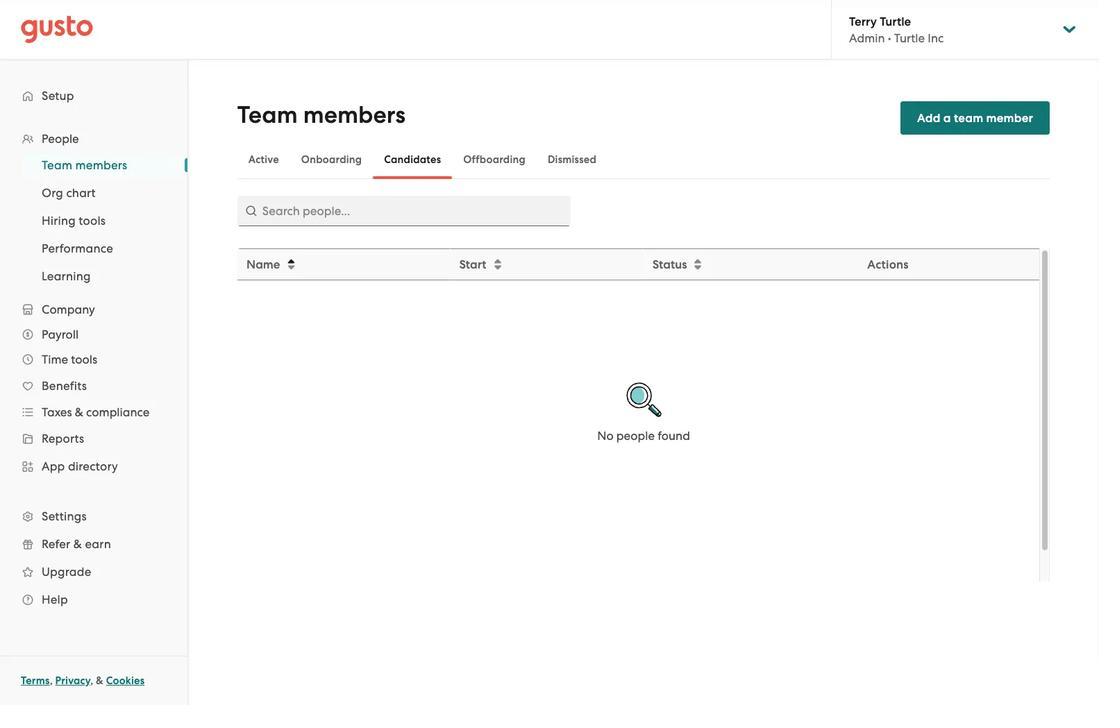 Task type: describe. For each thing, give the bounding box(es) containing it.
found
[[658, 429, 691, 443]]

team inside "team members" link
[[42, 158, 72, 172]]

setup
[[42, 89, 74, 103]]

onboarding
[[301, 154, 362, 166]]

cookies button
[[106, 673, 145, 690]]

terms
[[21, 675, 50, 688]]

time
[[42, 353, 68, 367]]

learning
[[42, 270, 91, 283]]

0 vertical spatial team members
[[237, 101, 406, 129]]

dismissed button
[[537, 143, 608, 176]]

reports
[[42, 432, 84, 446]]

team members link
[[25, 153, 174, 178]]

org chart
[[42, 186, 96, 200]]

upgrade link
[[14, 560, 174, 585]]

inc
[[929, 31, 944, 45]]

company button
[[14, 297, 174, 322]]

candidates
[[384, 154, 441, 166]]

& for earn
[[73, 538, 82, 552]]

taxes & compliance button
[[14, 400, 174, 425]]

team members tab list
[[237, 140, 1051, 179]]

terms , privacy , & cookies
[[21, 675, 145, 688]]

earn
[[85, 538, 111, 552]]

refer & earn link
[[14, 532, 174, 557]]

& for compliance
[[75, 406, 83, 420]]

2 vertical spatial &
[[96, 675, 104, 688]]

a
[[944, 111, 952, 125]]

privacy link
[[55, 675, 90, 688]]

no people found
[[598, 429, 691, 443]]

refer & earn
[[42, 538, 111, 552]]

offboarding button
[[452, 143, 537, 176]]

members inside gusto navigation element
[[75, 158, 127, 172]]

settings
[[42, 510, 87, 524]]

org chart link
[[25, 181, 174, 206]]

directory
[[68, 460, 118, 474]]

offboarding
[[464, 154, 526, 166]]

app directory
[[42, 460, 118, 474]]

0 vertical spatial turtle
[[880, 14, 912, 28]]

taxes
[[42, 406, 72, 420]]

start
[[460, 257, 487, 272]]

list containing people
[[0, 126, 188, 614]]

add a team member button
[[901, 101, 1051, 135]]

hiring tools
[[42, 214, 106, 228]]

compliance
[[86, 406, 150, 420]]

taxes & compliance
[[42, 406, 150, 420]]

0 vertical spatial members
[[303, 101, 406, 129]]

hiring tools link
[[25, 208, 174, 233]]

learning link
[[25, 264, 174, 289]]

Search people... field
[[237, 196, 571, 227]]

privacy
[[55, 675, 90, 688]]

member
[[987, 111, 1034, 125]]

admin
[[850, 31, 886, 45]]

tools for hiring tools
[[79, 214, 106, 228]]

reports link
[[14, 427, 174, 452]]

add a team member
[[918, 111, 1034, 125]]

benefits link
[[14, 374, 174, 399]]

app
[[42, 460, 65, 474]]



Task type: locate. For each thing, give the bounding box(es) containing it.
list containing team members
[[0, 151, 188, 290]]

status
[[653, 257, 687, 272]]

candidates button
[[373, 143, 452, 176]]

1 vertical spatial &
[[73, 538, 82, 552]]

team
[[955, 111, 984, 125]]

terms link
[[21, 675, 50, 688]]

0 horizontal spatial team
[[42, 158, 72, 172]]

turtle up •
[[880, 14, 912, 28]]

people
[[42, 132, 79, 146]]

terry
[[850, 14, 878, 28]]

chart
[[66, 186, 96, 200]]

gusto navigation element
[[0, 60, 188, 636]]

team members down people dropdown button
[[42, 158, 127, 172]]

0 vertical spatial tools
[[79, 214, 106, 228]]

add
[[918, 111, 941, 125]]

app directory link
[[14, 454, 174, 479]]

payroll
[[42, 328, 79, 342]]

team
[[237, 101, 298, 129], [42, 158, 72, 172]]

2 list from the top
[[0, 151, 188, 290]]

settings link
[[14, 504, 174, 529]]

1 horizontal spatial team
[[237, 101, 298, 129]]

active button
[[237, 143, 290, 176]]

org
[[42, 186, 63, 200]]

status button
[[644, 250, 859, 279]]

turtle right •
[[895, 31, 926, 45]]

team down people
[[42, 158, 72, 172]]

time tools button
[[14, 347, 174, 372]]

benefits
[[42, 379, 87, 393]]

tools
[[79, 214, 106, 228], [71, 353, 97, 367]]

team members inside gusto navigation element
[[42, 158, 127, 172]]

team members up onboarding
[[237, 101, 406, 129]]

,
[[50, 675, 53, 688], [90, 675, 93, 688]]

payroll button
[[14, 322, 174, 347]]

& inside "dropdown button"
[[75, 406, 83, 420]]

1 vertical spatial tools
[[71, 353, 97, 367]]

help
[[42, 593, 68, 607]]

terry turtle admin • turtle inc
[[850, 14, 944, 45]]

&
[[75, 406, 83, 420], [73, 538, 82, 552], [96, 675, 104, 688]]

members
[[303, 101, 406, 129], [75, 158, 127, 172]]

•
[[888, 31, 892, 45]]

1 list from the top
[[0, 126, 188, 614]]

onboarding button
[[290, 143, 373, 176]]

, left cookies
[[90, 675, 93, 688]]

tools for time tools
[[71, 353, 97, 367]]

2 , from the left
[[90, 675, 93, 688]]

1 horizontal spatial members
[[303, 101, 406, 129]]

team members
[[237, 101, 406, 129], [42, 158, 127, 172]]

members up onboarding
[[303, 101, 406, 129]]

0 vertical spatial team
[[237, 101, 298, 129]]

1 vertical spatial members
[[75, 158, 127, 172]]

actions
[[868, 257, 909, 272]]

1 vertical spatial turtle
[[895, 31, 926, 45]]

& right taxes
[[75, 406, 83, 420]]

no
[[598, 429, 614, 443]]

0 horizontal spatial members
[[75, 158, 127, 172]]

, left privacy 'link'
[[50, 675, 53, 688]]

1 vertical spatial team
[[42, 158, 72, 172]]

& left cookies
[[96, 675, 104, 688]]

1 , from the left
[[50, 675, 53, 688]]

1 horizontal spatial ,
[[90, 675, 93, 688]]

0 horizontal spatial ,
[[50, 675, 53, 688]]

start button
[[451, 250, 643, 279]]

dismissed
[[548, 154, 597, 166]]

members down people dropdown button
[[75, 158, 127, 172]]

cookies
[[106, 675, 145, 688]]

list
[[0, 126, 188, 614], [0, 151, 188, 290]]

1 vertical spatial team members
[[42, 158, 127, 172]]

setup link
[[14, 83, 174, 108]]

hiring
[[42, 214, 76, 228]]

people button
[[14, 126, 174, 151]]

refer
[[42, 538, 70, 552]]

tools inside dropdown button
[[71, 353, 97, 367]]

turtle
[[880, 14, 912, 28], [895, 31, 926, 45]]

performance link
[[25, 236, 174, 261]]

tools down payroll dropdown button
[[71, 353, 97, 367]]

time tools
[[42, 353, 97, 367]]

name button
[[238, 250, 450, 279]]

& left earn
[[73, 538, 82, 552]]

team up active button
[[237, 101, 298, 129]]

company
[[42, 303, 95, 317]]

1 horizontal spatial team members
[[237, 101, 406, 129]]

0 horizontal spatial team members
[[42, 158, 127, 172]]

home image
[[21, 16, 93, 43]]

help link
[[14, 588, 174, 613]]

name
[[247, 257, 280, 272]]

active
[[249, 154, 279, 166]]

0 vertical spatial &
[[75, 406, 83, 420]]

upgrade
[[42, 566, 91, 579]]

people
[[617, 429, 655, 443]]

performance
[[42, 242, 113, 256]]

tools up performance link
[[79, 214, 106, 228]]



Task type: vqa. For each thing, say whether or not it's contained in the screenshot.
Jan 1, 2020 to Feb 29, 2020
no



